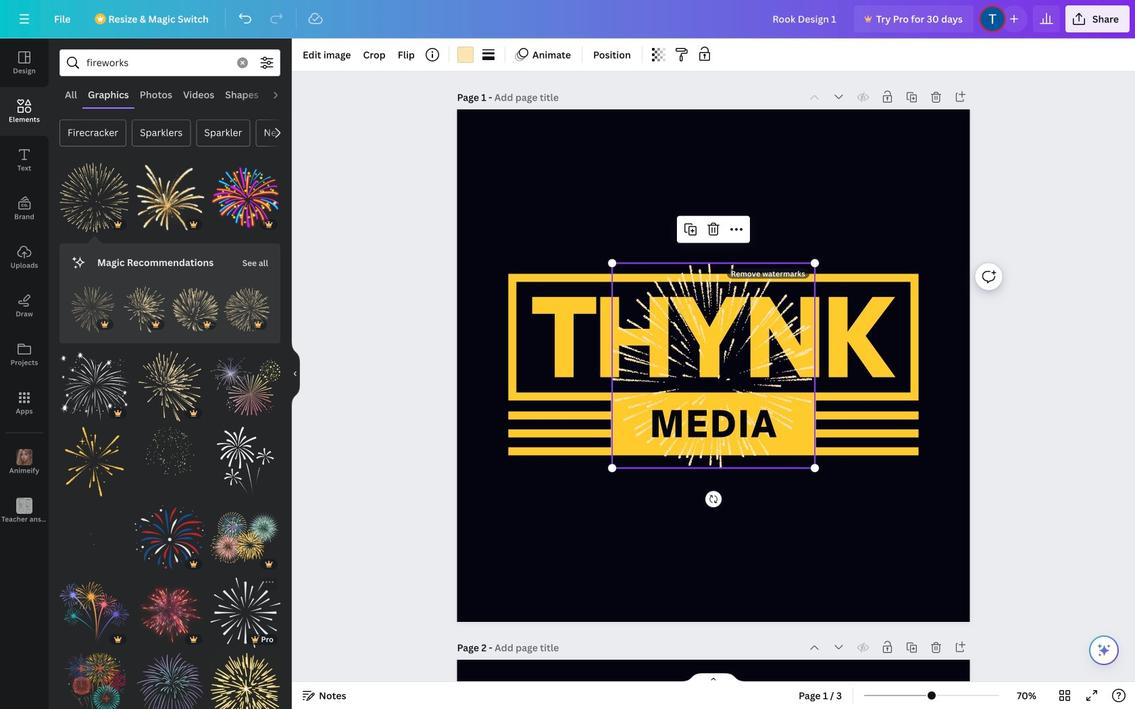 Task type: vqa. For each thing, say whether or not it's contained in the screenshot.
bottommost "Page title" text field
yes



Task type: describe. For each thing, give the bounding box(es) containing it.
0 vertical spatial fireworks image
[[59, 352, 130, 422]]

gradient firework image
[[135, 654, 205, 710]]

burst contour fireworks firecracker explosion pattern image
[[210, 578, 281, 648]]

textured monoline new year fireworks & frame firework image
[[59, 427, 130, 497]]

#fee5b1 image
[[458, 47, 474, 63]]

side panel tab list
[[0, 39, 49, 536]]

main menu bar
[[0, 0, 1136, 39]]

canva assistant image
[[1096, 643, 1113, 659]]

1 vertical spatial page title text field
[[495, 642, 561, 655]]

Search elements search field
[[87, 50, 229, 76]]

hide image
[[291, 342, 300, 407]]

neon fireworks image
[[210, 163, 281, 233]]

subtle handdrawn ganesh chaturthi firework explosion image
[[210, 654, 281, 710]]

glowing gradient nye various hand drawn group firework image
[[210, 352, 281, 422]]

Design title text field
[[762, 5, 849, 32]]



Task type: locate. For each thing, give the bounding box(es) containing it.
fireworks image
[[59, 352, 130, 422], [210, 503, 281, 573]]

1 horizontal spatial fireworks image
[[210, 503, 281, 573]]

1 vertical spatial fireworks image
[[210, 503, 281, 573]]

red firework explosion watercolor image
[[135, 578, 205, 648]]

watercolor fireworks explosion image
[[135, 163, 205, 233]]

firework - new year element image
[[59, 578, 130, 648]]

0 vertical spatial page title text field
[[495, 91, 560, 104]]

group
[[59, 155, 130, 233], [135, 155, 205, 233], [210, 155, 281, 233], [70, 287, 116, 333], [122, 287, 167, 333], [173, 287, 219, 333], [224, 287, 270, 333], [59, 352, 130, 422], [135, 352, 205, 422], [210, 427, 281, 497], [135, 503, 205, 573], [210, 503, 281, 573], [59, 578, 130, 648], [135, 578, 205, 648], [210, 578, 281, 648], [59, 646, 130, 710], [135, 646, 205, 710], [210, 646, 281, 710]]

0 horizontal spatial fireworks image
[[59, 352, 130, 422]]

firework explosion illustration image
[[59, 163, 130, 233], [613, 263, 815, 469], [70, 287, 116, 333], [122, 287, 167, 333], [173, 287, 219, 333], [224, 287, 270, 333], [135, 352, 205, 422]]

#fee5b1 image
[[458, 47, 474, 63]]

show pages image
[[681, 673, 746, 684]]

Page title text field
[[495, 91, 560, 104], [495, 642, 561, 655]]

4th of july firework image
[[135, 503, 205, 573]]

detailed storybook indian festival fireworks image
[[59, 654, 130, 710]]



